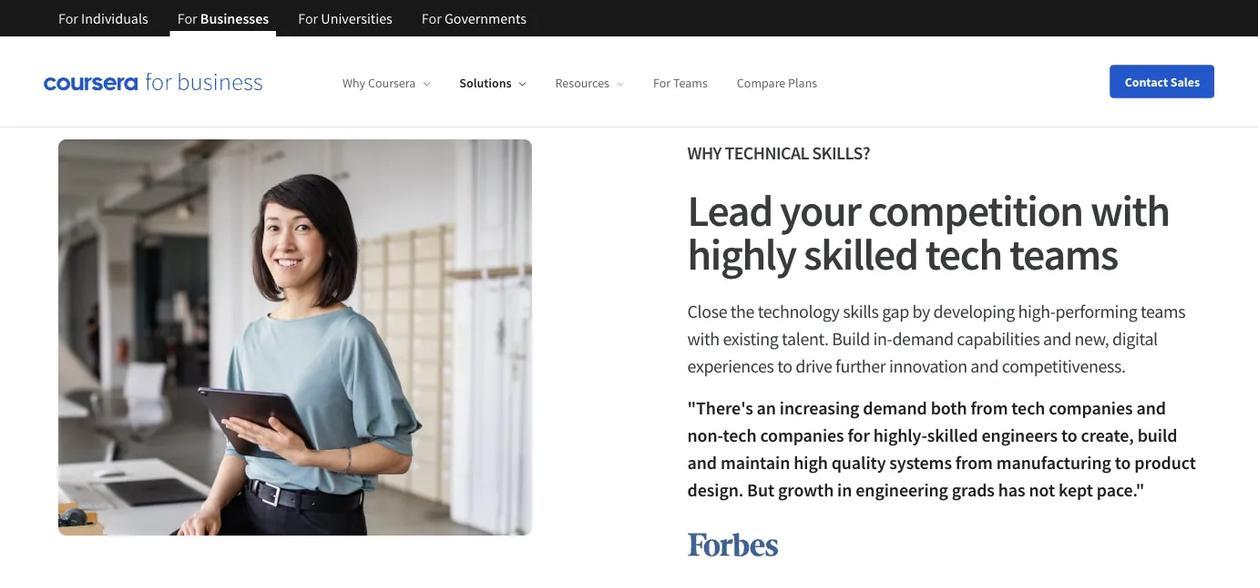 Task type: vqa. For each thing, say whether or not it's contained in the screenshot.
Build
yes



Task type: describe. For each thing, give the bounding box(es) containing it.
increasing
[[780, 397, 860, 420]]

with inside lead your competition with highly skilled tech teams
[[1090, 183, 1170, 238]]

for for governments
[[422, 9, 442, 27]]

create,
[[1081, 424, 1134, 447]]

manufacturing
[[996, 451, 1111, 474]]

why technical skills?
[[687, 142, 870, 164]]

forbes logo image
[[687, 533, 779, 557]]

teams inside close the technology skills gap by developing high-performing teams with existing talent. build in-demand capabilities and new, digital experiences to drive further innovation and competitiveness.
[[1141, 300, 1185, 323]]

why for why technical skills?
[[687, 142, 722, 164]]

why coursera
[[343, 75, 416, 91]]

product
[[1135, 451, 1196, 474]]

high-
[[1018, 300, 1055, 323]]

highly
[[687, 227, 796, 282]]

why for why coursera
[[343, 75, 365, 91]]

teams inside lead your competition with highly skilled tech teams
[[1009, 227, 1118, 282]]

but
[[747, 479, 774, 502]]

for
[[848, 424, 870, 447]]

existing
[[723, 328, 779, 350]]

and down capabilities
[[971, 355, 999, 378]]

performing
[[1055, 300, 1137, 323]]

skilled inside "there's an increasing demand both from tech companies and non-tech companies for highly-skilled engineers to create, build and maintain high quality systems from manufacturing to product design. but growth in engineering grads has not kept pace."
[[927, 424, 978, 447]]

competitiveness.
[[1002, 355, 1126, 378]]

demand inside "there's an increasing demand both from tech companies and non-tech companies for highly-skilled engineers to create, build and maintain high quality systems from manufacturing to product design. but growth in engineering grads has not kept pace."
[[863, 397, 927, 420]]

universities
[[321, 9, 392, 27]]

capabilities
[[957, 328, 1040, 350]]

technology
[[758, 300, 840, 323]]

and up build
[[1136, 397, 1166, 420]]

highly-
[[873, 424, 927, 447]]

compare
[[737, 75, 786, 91]]

by
[[912, 300, 930, 323]]

with inside close the technology skills gap by developing high-performing teams with existing talent. build in-demand capabilities and new, digital experiences to drive further innovation and competitiveness.
[[687, 328, 720, 350]]

growth
[[778, 479, 834, 502]]

2 horizontal spatial to
[[1115, 451, 1131, 474]]

2 vertical spatial tech
[[723, 424, 757, 447]]

and up competitiveness.
[[1043, 328, 1071, 350]]

businesses
[[200, 9, 269, 27]]

maintain
[[721, 451, 790, 474]]

for businesses
[[177, 9, 269, 27]]

pace."
[[1097, 479, 1145, 502]]

solutions
[[459, 75, 512, 91]]

lead your competition with highly skilled tech teams
[[687, 183, 1170, 282]]

to inside close the technology skills gap by developing high-performing teams with existing talent. build in-demand capabilities and new, digital experiences to drive further innovation and competitiveness.
[[777, 355, 792, 378]]

solutions link
[[459, 75, 526, 91]]

has
[[998, 479, 1025, 502]]

non-
[[687, 424, 723, 447]]

demand inside close the technology skills gap by developing high-performing teams with existing talent. build in-demand capabilities and new, digital experiences to drive further innovation and competitiveness.
[[892, 328, 954, 350]]

design.
[[687, 479, 744, 502]]

resources
[[555, 75, 609, 91]]

coursera for business image
[[44, 72, 262, 91]]

kept
[[1059, 479, 1093, 502]]

1 vertical spatial to
[[1061, 424, 1077, 447]]

for for universities
[[298, 9, 318, 27]]

for for individuals
[[58, 9, 78, 27]]

experiences
[[687, 355, 774, 378]]

compare plans link
[[737, 75, 817, 91]]

lead
[[687, 183, 772, 238]]

sales
[[1171, 73, 1200, 90]]

contact
[[1125, 73, 1168, 90]]

contact sales button
[[1110, 65, 1214, 98]]

for individuals
[[58, 9, 148, 27]]

skills?
[[812, 142, 870, 164]]

drive
[[796, 355, 832, 378]]

teams
[[673, 75, 708, 91]]

for left teams
[[653, 75, 671, 91]]



Task type: locate. For each thing, give the bounding box(es) containing it.
high
[[794, 451, 828, 474]]

tech up engineers
[[1012, 397, 1045, 420]]

competition
[[868, 183, 1083, 238]]

skilled
[[803, 227, 918, 282], [927, 424, 978, 447]]

for teams
[[653, 75, 708, 91]]

for left individuals
[[58, 9, 78, 27]]

companies up high
[[760, 424, 844, 447]]

grads
[[952, 479, 995, 502]]

tech up developing
[[925, 227, 1002, 282]]

skilled down "both"
[[927, 424, 978, 447]]

quality
[[831, 451, 886, 474]]

and down non-
[[687, 451, 717, 474]]

banner navigation
[[44, 0, 541, 36]]

plans
[[788, 75, 817, 91]]

the
[[730, 300, 754, 323]]

0 vertical spatial skilled
[[803, 227, 918, 282]]

1 horizontal spatial skilled
[[927, 424, 978, 447]]

build
[[1138, 424, 1178, 447]]

coursera
[[368, 75, 416, 91]]

why technical skills? image
[[58, 139, 532, 536]]

close the technology skills gap by developing high-performing teams with existing talent. build in-demand capabilities and new, digital experiences to drive further innovation and competitiveness.
[[687, 300, 1185, 378]]

skilled up skills at right bottom
[[803, 227, 918, 282]]

0 vertical spatial demand
[[892, 328, 954, 350]]

for left businesses
[[177, 9, 197, 27]]

to left drive
[[777, 355, 792, 378]]

not
[[1029, 479, 1055, 502]]

0 vertical spatial tech
[[925, 227, 1002, 282]]

0 horizontal spatial why
[[343, 75, 365, 91]]

0 vertical spatial why
[[343, 75, 365, 91]]

in
[[837, 479, 852, 502]]

for for businesses
[[177, 9, 197, 27]]

why left coursera
[[343, 75, 365, 91]]

demand
[[892, 328, 954, 350], [863, 397, 927, 420]]

both
[[931, 397, 967, 420]]

tech for skilled
[[925, 227, 1002, 282]]

your
[[780, 183, 861, 238]]

1 horizontal spatial why
[[687, 142, 722, 164]]

engineering
[[856, 479, 948, 502]]

0 horizontal spatial tech
[[723, 424, 757, 447]]

0 vertical spatial from
[[971, 397, 1008, 420]]

for teams link
[[653, 75, 708, 91]]

2 vertical spatial to
[[1115, 451, 1131, 474]]

skilled inside lead your competition with highly skilled tech teams
[[803, 227, 918, 282]]

0 horizontal spatial skilled
[[803, 227, 918, 282]]

why left technical
[[687, 142, 722, 164]]

demand up highly-
[[863, 397, 927, 420]]

skills
[[843, 300, 879, 323]]

"there's an increasing demand both from tech companies and non-tech companies for highly-skilled engineers to create, build and maintain high quality systems from manufacturing to product design. but growth in engineering grads has not kept pace."
[[687, 397, 1196, 502]]

build
[[832, 328, 870, 350]]

contact sales
[[1125, 73, 1200, 90]]

to up pace."
[[1115, 451, 1131, 474]]

talent.
[[782, 328, 829, 350]]

with
[[1090, 183, 1170, 238], [687, 328, 720, 350]]

governments
[[445, 9, 527, 27]]

individuals
[[81, 9, 148, 27]]

0 horizontal spatial to
[[777, 355, 792, 378]]

1 horizontal spatial teams
[[1141, 300, 1185, 323]]

tech
[[925, 227, 1002, 282], [1012, 397, 1045, 420], [723, 424, 757, 447]]

tech up maintain
[[723, 424, 757, 447]]

for left universities
[[298, 9, 318, 27]]

compare plans
[[737, 75, 817, 91]]

from up "grads" on the bottom of the page
[[956, 451, 993, 474]]

0 vertical spatial with
[[1090, 183, 1170, 238]]

for left governments
[[422, 9, 442, 27]]

tech inside lead your competition with highly skilled tech teams
[[925, 227, 1002, 282]]

gap
[[882, 300, 909, 323]]

to
[[777, 355, 792, 378], [1061, 424, 1077, 447], [1115, 451, 1131, 474]]

1 vertical spatial from
[[956, 451, 993, 474]]

teams up digital
[[1141, 300, 1185, 323]]

1 horizontal spatial with
[[1090, 183, 1170, 238]]

an
[[757, 397, 776, 420]]

companies up create,
[[1049, 397, 1133, 420]]

tech for from
[[1012, 397, 1045, 420]]

close
[[687, 300, 727, 323]]

for
[[58, 9, 78, 27], [177, 9, 197, 27], [298, 9, 318, 27], [422, 9, 442, 27], [653, 75, 671, 91]]

0 horizontal spatial with
[[687, 328, 720, 350]]

0 vertical spatial companies
[[1049, 397, 1133, 420]]

new,
[[1075, 328, 1109, 350]]

2 horizontal spatial tech
[[1012, 397, 1045, 420]]

why coursera link
[[343, 75, 430, 91]]

companies
[[1049, 397, 1133, 420], [760, 424, 844, 447]]

1 vertical spatial companies
[[760, 424, 844, 447]]

1 vertical spatial with
[[687, 328, 720, 350]]

and
[[1043, 328, 1071, 350], [971, 355, 999, 378], [1136, 397, 1166, 420], [687, 451, 717, 474]]

0 horizontal spatial companies
[[760, 424, 844, 447]]

engineers
[[982, 424, 1058, 447]]

developing
[[933, 300, 1015, 323]]

1 vertical spatial demand
[[863, 397, 927, 420]]

0 horizontal spatial teams
[[1009, 227, 1118, 282]]

innovation
[[889, 355, 967, 378]]

from
[[971, 397, 1008, 420], [956, 451, 993, 474]]

systems
[[890, 451, 952, 474]]

0 vertical spatial teams
[[1009, 227, 1118, 282]]

1 vertical spatial skilled
[[927, 424, 978, 447]]

demand down by
[[892, 328, 954, 350]]

why
[[343, 75, 365, 91], [687, 142, 722, 164]]

1 vertical spatial teams
[[1141, 300, 1185, 323]]

1 horizontal spatial to
[[1061, 424, 1077, 447]]

resources link
[[555, 75, 624, 91]]

for governments
[[422, 9, 527, 27]]

teams
[[1009, 227, 1118, 282], [1141, 300, 1185, 323]]

1 vertical spatial tech
[[1012, 397, 1045, 420]]

to up manufacturing
[[1061, 424, 1077, 447]]

0 vertical spatial to
[[777, 355, 792, 378]]

further
[[835, 355, 886, 378]]

digital
[[1112, 328, 1158, 350]]

for universities
[[298, 9, 392, 27]]

technical
[[725, 142, 809, 164]]

1 horizontal spatial tech
[[925, 227, 1002, 282]]

1 vertical spatial why
[[687, 142, 722, 164]]

1 horizontal spatial companies
[[1049, 397, 1133, 420]]

teams up high-
[[1009, 227, 1118, 282]]

from right "both"
[[971, 397, 1008, 420]]

in-
[[873, 328, 892, 350]]

"there's
[[687, 397, 753, 420]]



